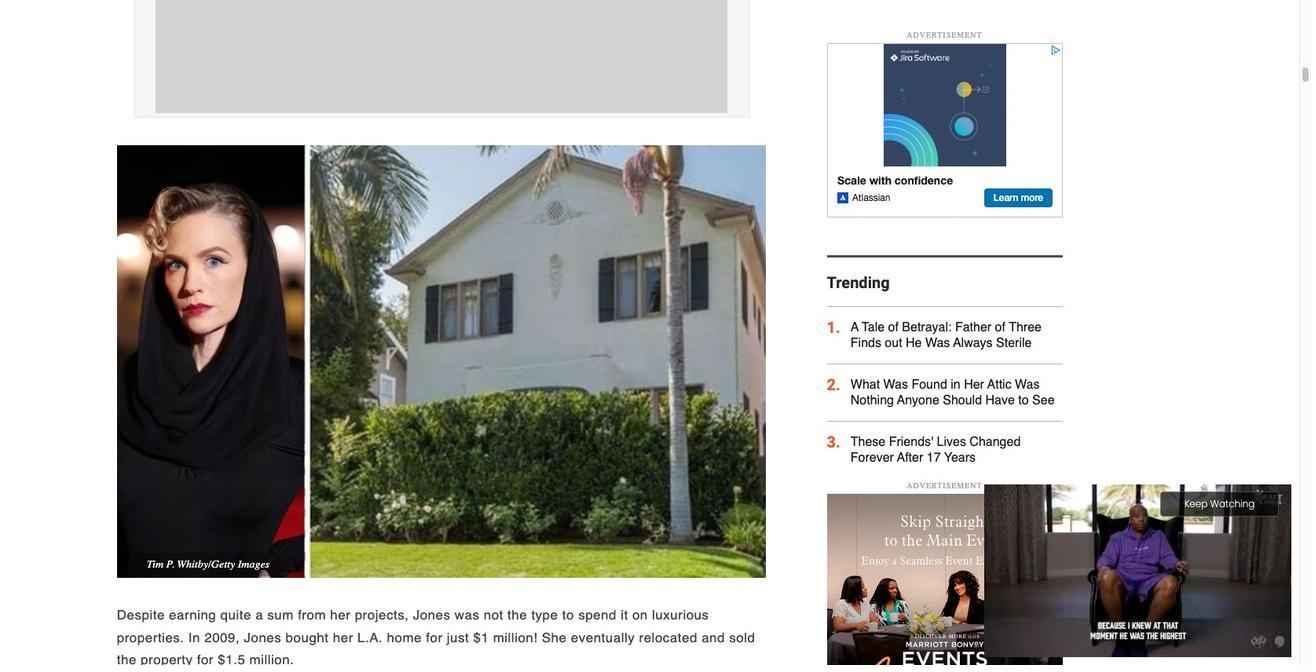 Task type: locate. For each thing, give the bounding box(es) containing it.
finds
[[851, 337, 882, 351]]

her
[[330, 607, 351, 623], [333, 630, 353, 646]]

1 horizontal spatial was
[[926, 337, 950, 351]]

from
[[298, 607, 326, 623]]

sum
[[267, 607, 294, 623]]

her left l.a.
[[333, 630, 353, 646]]

luxurious
[[652, 607, 709, 623]]

for down the in
[[197, 653, 214, 666]]

tim
[[147, 558, 163, 571]]

jones down a
[[244, 630, 282, 646]]

attic
[[988, 378, 1012, 392]]

17
[[927, 451, 941, 465]]

spend
[[578, 607, 617, 623]]

for
[[426, 630, 443, 646], [197, 653, 214, 666]]

a tale of betrayal: father of three finds out he was always sterile
[[851, 321, 1042, 351]]

to left see
[[1019, 394, 1029, 408]]

the
[[508, 607, 527, 623], [117, 653, 137, 666]]

after
[[897, 451, 923, 465]]

advertisement region
[[156, 0, 728, 113], [827, 43, 1063, 240], [827, 494, 1063, 666]]

these friends' lives changed forever after 17 years
[[851, 436, 1021, 465]]

to
[[1019, 394, 1029, 408], [562, 607, 574, 623]]

l.a.
[[358, 630, 383, 646]]

projects,
[[355, 607, 409, 623]]

1 horizontal spatial to
[[1019, 394, 1029, 408]]

0 vertical spatial the
[[508, 607, 527, 623]]

betrayal:
[[902, 321, 952, 335]]

to inside "what was found in her attic was nothing anyone should have to see"
[[1019, 394, 1029, 408]]

on
[[632, 607, 648, 623]]

of
[[888, 321, 899, 335], [995, 321, 1006, 335]]

0 vertical spatial to
[[1019, 394, 1029, 408]]

2 of from the left
[[995, 321, 1006, 335]]

have
[[986, 394, 1015, 408]]

0 vertical spatial jones
[[413, 607, 451, 623]]

0 vertical spatial advertisement
[[907, 30, 983, 40]]

see
[[1033, 394, 1055, 408]]

1 horizontal spatial jones
[[413, 607, 451, 623]]

jones up just
[[413, 607, 451, 623]]

her right from
[[330, 607, 351, 623]]

0 horizontal spatial of
[[888, 321, 899, 335]]

advertisement
[[907, 30, 983, 40], [907, 481, 983, 491]]

should
[[943, 394, 982, 408]]

was up see
[[1015, 378, 1040, 392]]

2.
[[827, 376, 841, 395]]

the down properties.
[[117, 653, 137, 666]]

home
[[387, 630, 422, 646]]

changed
[[970, 436, 1021, 450]]

for left just
[[426, 630, 443, 646]]

0 horizontal spatial to
[[562, 607, 574, 623]]

0 horizontal spatial jones
[[244, 630, 282, 646]]

what was found in her attic was nothing anyone should have to see link
[[851, 377, 1063, 409]]

it
[[621, 607, 628, 623]]

was
[[926, 337, 950, 351], [884, 378, 908, 392], [1015, 378, 1040, 392]]

0 vertical spatial for
[[426, 630, 443, 646]]

found
[[912, 378, 947, 392]]

tale
[[862, 321, 885, 335]]

a
[[255, 607, 263, 623]]

images
[[238, 558, 270, 571]]

these
[[851, 436, 886, 450]]

sterile
[[996, 337, 1032, 351]]

million!
[[493, 630, 538, 646]]

p.
[[166, 558, 174, 571]]

1 vertical spatial advertisement
[[907, 481, 983, 491]]

years
[[944, 451, 976, 465]]

what
[[851, 378, 880, 392]]

lives
[[937, 436, 966, 450]]

what was found in her attic was nothing anyone should have to see
[[851, 378, 1055, 408]]

in
[[951, 378, 961, 392]]

of up sterile
[[995, 321, 1006, 335]]

was up the anyone
[[884, 378, 908, 392]]

1 vertical spatial her
[[333, 630, 353, 646]]

her
[[964, 378, 984, 392]]

7 image
[[117, 145, 766, 578]]

1 vertical spatial for
[[197, 653, 214, 666]]

to right type
[[562, 607, 574, 623]]

0 horizontal spatial the
[[117, 653, 137, 666]]

properties.
[[117, 630, 184, 646]]

three
[[1009, 321, 1042, 335]]

in
[[188, 630, 200, 646]]

always
[[953, 337, 993, 351]]

to inside despite earning quite a sum from her projects, jones was not the type to spend it on luxurious properties. in 2009, jones bought her l.a. home for just $1 million! she eventually relocated and sold the property for $1.5 million.
[[562, 607, 574, 623]]

he
[[906, 337, 922, 351]]

of up out
[[888, 321, 899, 335]]

1 horizontal spatial of
[[995, 321, 1006, 335]]

was down betrayal:
[[926, 337, 950, 351]]

jones
[[413, 607, 451, 623], [244, 630, 282, 646]]

just
[[447, 630, 469, 646]]

2009,
[[204, 630, 240, 646]]

the up million!
[[508, 607, 527, 623]]

1 vertical spatial to
[[562, 607, 574, 623]]

despite earning quite a sum from her projects, jones was not the type to spend it on luxurious properties. in 2009, jones bought her l.a. home for just $1 million! she eventually relocated and sold the property for $1.5 million.
[[117, 607, 755, 666]]



Task type: describe. For each thing, give the bounding box(es) containing it.
was inside the a tale of betrayal: father of three finds out he was always sterile
[[926, 337, 950, 351]]

not
[[484, 607, 504, 623]]

1 horizontal spatial the
[[508, 607, 527, 623]]

million.
[[250, 653, 294, 666]]

3.
[[827, 433, 841, 452]]

1 vertical spatial the
[[117, 653, 137, 666]]

0 vertical spatial her
[[330, 607, 351, 623]]

2 advertisement from the top
[[907, 481, 983, 491]]

1 vertical spatial jones
[[244, 630, 282, 646]]

property
[[141, 653, 193, 666]]

$1
[[473, 630, 489, 646]]

sold
[[729, 630, 755, 646]]

tim p. whitby/getty images
[[147, 558, 270, 571]]

0 horizontal spatial was
[[884, 378, 908, 392]]

these friends' lives changed forever after 17 years link
[[851, 435, 1063, 466]]

eventually
[[571, 630, 635, 646]]

1 of from the left
[[888, 321, 899, 335]]

earning
[[169, 607, 216, 623]]

$1.5
[[218, 653, 245, 666]]

nothing
[[851, 394, 894, 408]]

she
[[542, 630, 567, 646]]

a
[[851, 321, 859, 335]]

1 horizontal spatial for
[[426, 630, 443, 646]]

type
[[531, 607, 558, 623]]

trending
[[827, 274, 890, 293]]

father
[[955, 321, 992, 335]]

anyone
[[897, 394, 940, 408]]

a tale of betrayal: father of three finds out he was always sterile link
[[851, 320, 1063, 352]]

0 horizontal spatial for
[[197, 653, 214, 666]]

and
[[702, 630, 725, 646]]

was
[[455, 607, 480, 623]]

despite
[[117, 607, 165, 623]]

1 advertisement from the top
[[907, 30, 983, 40]]

forever
[[851, 451, 894, 465]]

1.
[[827, 319, 841, 337]]

quite
[[220, 607, 251, 623]]

2 horizontal spatial was
[[1015, 378, 1040, 392]]

out
[[885, 337, 903, 351]]

friends'
[[889, 436, 934, 450]]

whitby/getty
[[177, 558, 235, 571]]

relocated
[[639, 630, 698, 646]]

bought
[[286, 630, 329, 646]]



Task type: vqa. For each thing, say whether or not it's contained in the screenshot.


